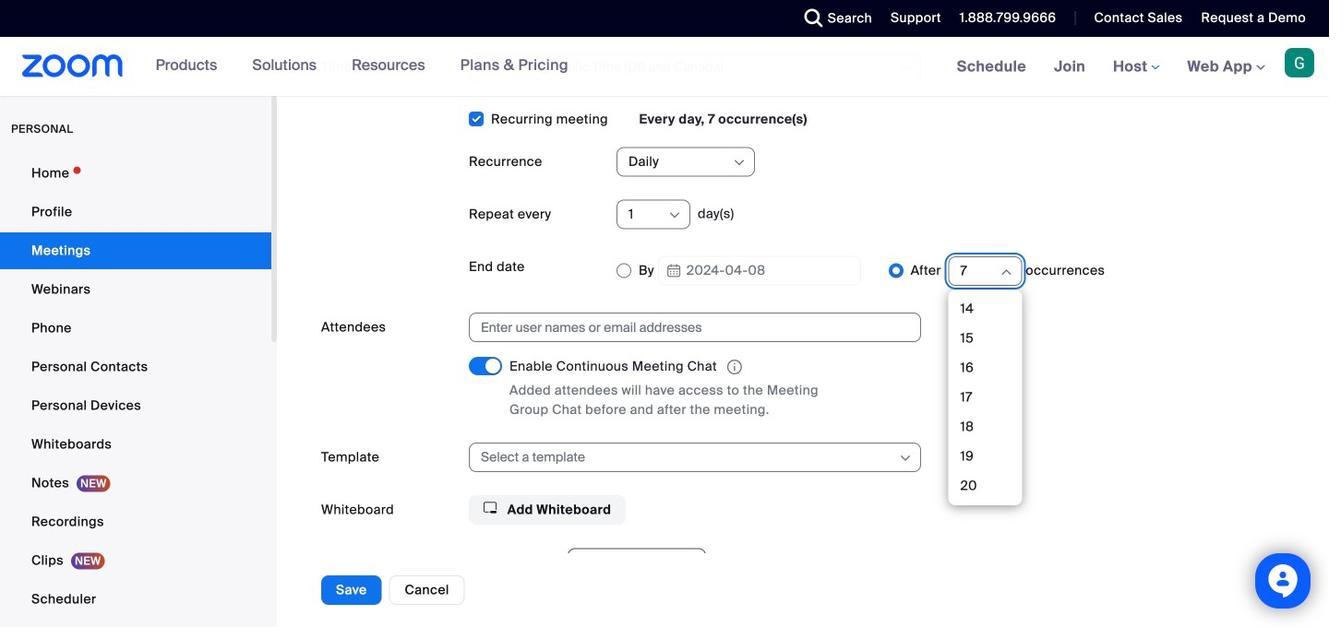 Task type: locate. For each thing, give the bounding box(es) containing it.
zoom logo image
[[22, 54, 123, 78]]

select meeting template text field
[[481, 444, 898, 472]]

option group
[[617, 0, 1286, 506]]

profile picture image
[[1286, 48, 1315, 78]]

application
[[510, 358, 861, 378]]

banner
[[0, 37, 1330, 97]]

show options image
[[732, 156, 747, 170]]

group
[[469, 549, 1286, 628]]

list box
[[954, 0, 1018, 502]]

Persistent Chat, enter email address,Enter user names or email addresses text field
[[481, 314, 893, 342]]

add whiteboard image
[[484, 502, 497, 515]]



Task type: describe. For each thing, give the bounding box(es) containing it.
product information navigation
[[142, 37, 583, 96]]

learn more about enable continuous meeting chat image
[[722, 359, 748, 376]]

show options image
[[668, 208, 682, 223]]

Date Picker text field
[[658, 256, 861, 286]]

personal menu menu
[[0, 155, 272, 628]]

meetings navigation
[[944, 37, 1330, 97]]



Task type: vqa. For each thing, say whether or not it's contained in the screenshot.
list on the right top
no



